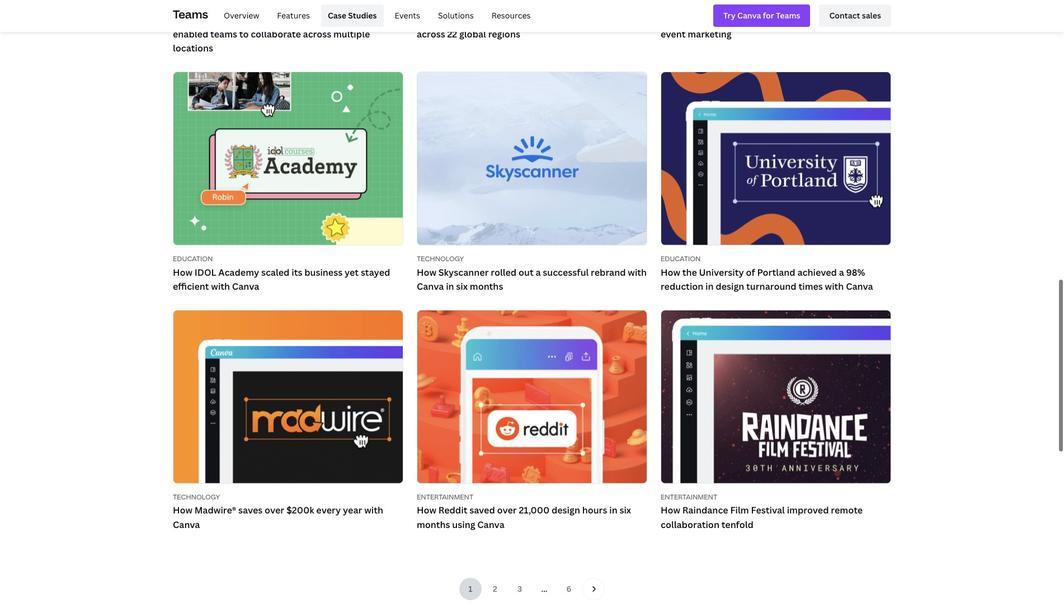 Task type: vqa. For each thing, say whether or not it's contained in the screenshot.
the topmost the
yes



Task type: locate. For each thing, give the bounding box(es) containing it.
0 horizontal spatial design
[[552, 504, 580, 517]]

1 horizontal spatial the
[[738, 14, 752, 26]]

22
[[447, 28, 457, 40]]

foundation
[[790, 14, 840, 26]]

6 link
[[558, 578, 580, 601]]

with right rebrand
[[628, 266, 647, 278]]

across
[[303, 28, 331, 40], [417, 28, 445, 40]]

1 vertical spatial technology
[[417, 254, 464, 264]]

enabled
[[173, 28, 208, 40]]

achieved
[[798, 266, 837, 278]]

1 horizontal spatial helps
[[712, 14, 735, 26]]

with inside education how idol academy scaled its business yet stayed efficient with canva
[[211, 280, 230, 293]]

1 horizontal spatial months
[[470, 280, 503, 293]]

2 vertical spatial technology
[[173, 492, 220, 502]]

university
[[699, 266, 744, 278]]

multiple
[[333, 28, 370, 40]]

0 vertical spatial the
[[738, 14, 752, 26]]

1 vertical spatial design
[[552, 504, 580, 517]]

0 horizontal spatial helps
[[468, 14, 492, 26]]

months down the 'reddit'
[[417, 519, 450, 531]]

6
[[567, 584, 572, 594]]

how up 'enabled'
[[173, 14, 192, 26]]

how up reduction
[[661, 266, 680, 278]]

0 horizontal spatial entertainment
[[417, 492, 473, 502]]

how up efficient
[[173, 266, 192, 278]]

in down university at the top of the page
[[706, 280, 714, 293]]

with down achieved
[[825, 280, 844, 293]]

months inside entertainment how reddit saved over 21,000 design hours in six months using canva
[[417, 519, 450, 531]]

its
[[566, 14, 577, 26], [292, 266, 302, 278]]

entertainment up the 'reddit'
[[417, 492, 473, 502]]

technology up skyscanner at the left
[[417, 254, 464, 264]]

education up reduction
[[661, 254, 701, 264]]

1 vertical spatial the
[[682, 266, 697, 278]]

how up collaboration
[[661, 504, 680, 517]]

six down skyscanner at the left
[[456, 280, 468, 293]]

1 horizontal spatial design
[[716, 280, 744, 293]]

over right saved
[[497, 504, 517, 517]]

1 horizontal spatial entertainment
[[661, 492, 717, 502]]

media & publishing how canva helps the walkley foundation streamline event marketing
[[661, 1, 889, 40]]

1 education from the left
[[173, 254, 213, 264]]

technology up madwire®
[[173, 492, 220, 502]]

1 horizontal spatial a
[[839, 266, 844, 278]]

madwire®
[[195, 504, 236, 517]]

canva down madwire®
[[173, 519, 200, 531]]

scaled up multiple
[[336, 14, 364, 26]]

and
[[366, 14, 382, 26]]

a inside education how the university of portland achieved a 98% reduction in design turnaround times with canva
[[839, 266, 844, 278]]

a
[[536, 266, 541, 278], [839, 266, 844, 278]]

design inside entertainment how reddit saved over 21,000 design hours in six months using canva
[[552, 504, 580, 517]]

menu bar
[[213, 4, 537, 27]]

over right saves
[[265, 504, 284, 517]]

1 vertical spatial six
[[620, 504, 631, 517]]

over inside entertainment how reddit saved over 21,000 design hours in six months using canva
[[497, 504, 517, 517]]

canva up 22
[[439, 14, 466, 26]]

how left skyscanner at the left
[[417, 266, 436, 278]]

canva inside education how idol academy scaled its business yet stayed efficient with canva
[[232, 280, 259, 293]]

2 horizontal spatial in
[[706, 280, 714, 293]]

its inside technology how canva helps salesforce unify its global brand across 22 global regions
[[566, 14, 577, 26]]

1 vertical spatial months
[[417, 519, 450, 531]]

six right hours
[[620, 504, 631, 517]]

1 horizontal spatial across
[[417, 28, 445, 40]]

global
[[579, 14, 606, 26], [459, 28, 486, 40]]

the left "walkley"
[[738, 14, 752, 26]]

0 horizontal spatial global
[[459, 28, 486, 40]]

1 a from the left
[[536, 266, 541, 278]]

canva down skyscanner at the left
[[417, 280, 444, 293]]

1 vertical spatial its
[[292, 266, 302, 278]]

...
[[541, 584, 548, 594]]

canva
[[439, 14, 466, 26], [682, 14, 710, 26], [232, 280, 259, 293], [417, 280, 444, 293], [846, 280, 873, 293], [173, 519, 200, 531], [477, 519, 505, 531]]

education
[[173, 254, 213, 264], [661, 254, 701, 264]]

entertainment
[[417, 492, 473, 502], [661, 492, 717, 502]]

how inside technology how madwire® saves over $200k every year with canva
[[173, 504, 192, 517]]

how inside technology how canva helps salesforce unify its global brand across 22 global regions
[[417, 14, 436, 26]]

2 over from the left
[[497, 504, 517, 517]]

scaled inside education how idol academy scaled its business yet stayed efficient with canva
[[261, 266, 290, 278]]

0 vertical spatial global
[[579, 14, 606, 26]]

academy
[[218, 266, 259, 278]]

in down skyscanner at the left
[[446, 280, 454, 293]]

salesforce
[[494, 14, 540, 26]]

stayed
[[361, 266, 390, 278]]

the inside education how the university of portland achieved a 98% reduction in design turnaround times with canva
[[682, 266, 697, 278]]

with
[[628, 266, 647, 278], [211, 280, 230, 293], [825, 280, 844, 293], [364, 504, 383, 517]]

3
[[518, 584, 522, 594]]

overview link
[[217, 4, 266, 27]]

0 horizontal spatial months
[[417, 519, 450, 531]]

out
[[519, 266, 534, 278]]

in
[[446, 280, 454, 293], [706, 280, 714, 293], [609, 504, 618, 517]]

1 helps from the left
[[468, 14, 492, 26]]

with right year
[[364, 504, 383, 517]]

marketing
[[173, 1, 213, 11]]

canva inside entertainment how reddit saved over 21,000 design hours in six months using canva
[[477, 519, 505, 531]]

canva down '&'
[[682, 14, 710, 26]]

in right hours
[[609, 504, 618, 517]]

in inside education how the university of portland achieved a 98% reduction in design turnaround times with canva
[[706, 280, 714, 293]]

global right 22
[[459, 28, 486, 40]]

2 across from the left
[[417, 28, 445, 40]]

$200k
[[286, 504, 314, 517]]

technology inside technology how skyscanner rolled out a successful rebrand with canva in six months
[[417, 254, 464, 264]]

how inside entertainment how raindance film festival improved remote collaboration tenfold
[[661, 504, 680, 517]]

events link
[[388, 4, 427, 27]]

canva down academy
[[232, 280, 259, 293]]

entertainment inside entertainment how reddit saved over 21,000 design hours in six months using canva
[[417, 492, 473, 502]]

features link
[[270, 4, 317, 27]]

2 helps from the left
[[712, 14, 735, 26]]

entertainment for reddit
[[417, 492, 473, 502]]

menu bar containing overview
[[213, 4, 537, 27]]

its inside education how idol academy scaled its business yet stayed efficient with canva
[[292, 266, 302, 278]]

across left 22
[[417, 28, 445, 40]]

teams
[[210, 28, 237, 40]]

six
[[456, 280, 468, 293], [620, 504, 631, 517]]

1 over from the left
[[265, 504, 284, 517]]

how down the media
[[661, 14, 680, 26]]

canva inside "media & publishing how canva helps the walkley foundation streamline event marketing"
[[682, 14, 710, 26]]

over
[[265, 504, 284, 517], [497, 504, 517, 517]]

design down university at the top of the page
[[716, 280, 744, 293]]

0 horizontal spatial across
[[303, 28, 331, 40]]

helps down publishing
[[712, 14, 735, 26]]

how left madwire®
[[173, 504, 192, 517]]

0 vertical spatial six
[[456, 280, 468, 293]]

technology for canva
[[417, 1, 464, 11]]

education up idol
[[173, 254, 213, 264]]

technology
[[417, 1, 464, 11], [417, 254, 464, 264], [173, 492, 220, 502]]

0 vertical spatial technology
[[417, 1, 464, 11]]

0 vertical spatial scaled
[[336, 14, 364, 26]]

how left the 'reddit'
[[417, 504, 436, 517]]

canva down saved
[[477, 519, 505, 531]]

education how the university of portland achieved a 98% reduction in design turnaround times with canva
[[661, 254, 873, 293]]

rebrand
[[591, 266, 626, 278]]

saved
[[470, 504, 495, 517]]

tenfold
[[722, 519, 754, 531]]

0 vertical spatial design
[[716, 280, 744, 293]]

0 horizontal spatial education
[[173, 254, 213, 264]]

global left brand at the right
[[579, 14, 606, 26]]

0 horizontal spatial a
[[536, 266, 541, 278]]

helps up regions
[[468, 14, 492, 26]]

contact sales image
[[830, 9, 881, 22]]

education inside education how the university of portland achieved a 98% reduction in design turnaround times with canva
[[661, 254, 701, 264]]

months down "rolled"
[[470, 280, 503, 293]]

1 horizontal spatial scaled
[[336, 14, 364, 26]]

2 a from the left
[[839, 266, 844, 278]]

six inside technology how skyscanner rolled out a successful rebrand with canva in six months
[[456, 280, 468, 293]]

how
[[173, 14, 192, 26], [417, 14, 436, 26], [661, 14, 680, 26], [173, 266, 192, 278], [417, 266, 436, 278], [661, 266, 680, 278], [173, 504, 192, 517], [417, 504, 436, 517], [661, 504, 680, 517]]

remote-
[[195, 14, 230, 26]]

design
[[716, 280, 744, 293], [552, 504, 580, 517]]

1 across from the left
[[303, 28, 331, 40]]

scaled
[[336, 14, 364, 26], [261, 266, 290, 278]]

2 entertainment from the left
[[661, 492, 717, 502]]

technology inside technology how canva helps salesforce unify its global brand across 22 global regions
[[417, 1, 464, 11]]

how inside entertainment how reddit saved over 21,000 design hours in six months using canva
[[417, 504, 436, 517]]

design left hours
[[552, 504, 580, 517]]

a left the 98%
[[839, 266, 844, 278]]

scaled right academy
[[261, 266, 290, 278]]

0 horizontal spatial the
[[682, 266, 697, 278]]

how inside education how the university of portland achieved a 98% reduction in design turnaround times with canva
[[661, 266, 680, 278]]

with inside education how the university of portland achieved a 98% reduction in design turnaround times with canva
[[825, 280, 844, 293]]

entertainment how raindance film festival improved remote collaboration tenfold
[[661, 492, 863, 531]]

locations
[[173, 42, 213, 54]]

education inside education how idol academy scaled its business yet stayed efficient with canva
[[173, 254, 213, 264]]

21,000
[[519, 504, 550, 517]]

studies
[[348, 10, 377, 21]]

1 entertainment from the left
[[417, 492, 473, 502]]

regions
[[488, 28, 520, 40]]

the inside "media & publishing how canva helps the walkley foundation streamline event marketing"
[[738, 14, 752, 26]]

how inside education how idol academy scaled its business yet stayed efficient with canva
[[173, 266, 192, 278]]

0 vertical spatial its
[[566, 14, 577, 26]]

with down idol
[[211, 280, 230, 293]]

1
[[469, 584, 473, 594]]

technology inside technology how madwire® saves over $200k every year with canva
[[173, 492, 220, 502]]

peppy
[[306, 14, 334, 26]]

0 horizontal spatial in
[[446, 280, 454, 293]]

0 horizontal spatial over
[[265, 504, 284, 517]]

a right out
[[536, 266, 541, 278]]

entertainment inside entertainment how raindance film festival improved remote collaboration tenfold
[[661, 492, 717, 502]]

canva down the 98%
[[846, 280, 873, 293]]

across inside technology how canva helps salesforce unify its global brand across 22 global regions
[[417, 28, 445, 40]]

1 horizontal spatial six
[[620, 504, 631, 517]]

walkley
[[754, 14, 788, 26]]

2 education from the left
[[661, 254, 701, 264]]

publishing
[[690, 1, 732, 11]]

0 horizontal spatial six
[[456, 280, 468, 293]]

1 horizontal spatial over
[[497, 504, 517, 517]]

months
[[470, 280, 503, 293], [417, 519, 450, 531]]

entertainment up raindance
[[661, 492, 717, 502]]

efficient
[[173, 280, 209, 293]]

in inside technology how skyscanner rolled out a successful rebrand with canva in six months
[[446, 280, 454, 293]]

over inside technology how madwire® saves over $200k every year with canva
[[265, 504, 284, 517]]

technology up 22
[[417, 1, 464, 11]]

successful
[[543, 266, 589, 278]]

1 horizontal spatial its
[[566, 14, 577, 26]]

0 horizontal spatial its
[[292, 266, 302, 278]]

reduction
[[661, 280, 704, 293]]

its right "unify"
[[566, 14, 577, 26]]

over for $200k
[[265, 504, 284, 517]]

across down peppy
[[303, 28, 331, 40]]

of
[[746, 266, 755, 278]]

how left solutions
[[417, 14, 436, 26]]

media
[[661, 1, 683, 11]]

how for how reddit saved over 21,000 design hours in six months using canva
[[417, 504, 436, 517]]

1 vertical spatial scaled
[[261, 266, 290, 278]]

hours
[[582, 504, 607, 517]]

in for six
[[446, 280, 454, 293]]

how inside technology how skyscanner rolled out a successful rebrand with canva in six months
[[417, 266, 436, 278]]

helps inside "media & publishing how canva helps the walkley foundation streamline event marketing"
[[712, 14, 735, 26]]

its left business
[[292, 266, 302, 278]]

resources
[[492, 10, 531, 21]]

education for idol
[[173, 254, 213, 264]]

the up reduction
[[682, 266, 697, 278]]

0 horizontal spatial scaled
[[261, 266, 290, 278]]

1 horizontal spatial in
[[609, 504, 618, 517]]

0 vertical spatial months
[[470, 280, 503, 293]]

1 horizontal spatial education
[[661, 254, 701, 264]]



Task type: describe. For each thing, give the bounding box(es) containing it.
film
[[730, 504, 749, 517]]

education how idol academy scaled its business yet stayed efficient with canva
[[173, 254, 390, 293]]

skyscanner
[[439, 266, 489, 278]]

how for how raindance film festival improved remote collaboration tenfold
[[661, 504, 680, 517]]

98%
[[846, 266, 865, 278]]

design inside education how the university of portland achieved a 98% reduction in design turnaround times with canva
[[716, 280, 744, 293]]

how for how idol academy scaled its business yet stayed efficient with canva
[[173, 266, 192, 278]]

collaboration
[[661, 519, 720, 531]]

how inside marketing how remote-first organization peppy scaled and enabled teams to collaborate across multiple locations
[[173, 14, 192, 26]]

features
[[277, 10, 310, 21]]

teams
[[173, 7, 208, 22]]

technology for madwire®
[[173, 492, 220, 502]]

how for how the university of portland achieved a 98% reduction in design turnaround times with canva
[[661, 266, 680, 278]]

brand
[[608, 14, 634, 26]]

1 vertical spatial global
[[459, 28, 486, 40]]

across inside marketing how remote-first organization peppy scaled and enabled teams to collaborate across multiple locations
[[303, 28, 331, 40]]

case studies
[[328, 10, 377, 21]]

months inside technology how skyscanner rolled out a successful rebrand with canva in six months
[[470, 280, 503, 293]]

reddit
[[439, 504, 467, 517]]

improved
[[787, 504, 829, 517]]

portland
[[757, 266, 795, 278]]

in inside entertainment how reddit saved over 21,000 design hours in six months using canva
[[609, 504, 618, 517]]

technology how skyscanner rolled out a successful rebrand with canva in six months
[[417, 254, 647, 293]]

turnaround
[[747, 280, 797, 293]]

marketing
[[688, 28, 732, 40]]

how inside "media & publishing how canva helps the walkley foundation streamline event marketing"
[[661, 14, 680, 26]]

solutions link
[[431, 4, 480, 27]]

teams element
[[173, 0, 891, 31]]

idol
[[195, 266, 216, 278]]

helps inside technology how canva helps salesforce unify its global brand across 22 global regions
[[468, 14, 492, 26]]

1 link
[[459, 578, 482, 601]]

with inside technology how madwire® saves over $200k every year with canva
[[364, 504, 383, 517]]

technology for skyscanner
[[417, 254, 464, 264]]

yet
[[345, 266, 359, 278]]

collaborate
[[251, 28, 301, 40]]

case
[[328, 10, 346, 21]]

organization
[[250, 14, 304, 26]]

entertainment for raindance
[[661, 492, 717, 502]]

case studies link
[[321, 4, 384, 27]]

remote
[[831, 504, 863, 517]]

in for design
[[706, 280, 714, 293]]

saves
[[238, 504, 263, 517]]

3 link
[[509, 578, 531, 601]]

every
[[316, 504, 341, 517]]

overview
[[224, 10, 259, 21]]

events
[[395, 10, 420, 21]]

2
[[493, 584, 497, 594]]

&
[[684, 1, 689, 11]]

canva inside technology how canva helps salesforce unify its global brand across 22 global regions
[[439, 14, 466, 26]]

how for how skyscanner rolled out a successful rebrand with canva in six months
[[417, 266, 436, 278]]

2 link
[[484, 578, 506, 601]]

a inside technology how skyscanner rolled out a successful rebrand with canva in six months
[[536, 266, 541, 278]]

canva inside education how the university of portland achieved a 98% reduction in design turnaround times with canva
[[846, 280, 873, 293]]

scaled inside marketing how remote-first organization peppy scaled and enabled teams to collaborate across multiple locations
[[336, 14, 364, 26]]

to
[[239, 28, 249, 40]]

with inside technology how skyscanner rolled out a successful rebrand with canva in six months
[[628, 266, 647, 278]]

event
[[661, 28, 686, 40]]

raindance
[[682, 504, 728, 517]]

canva inside technology how madwire® saves over $200k every year with canva
[[173, 519, 200, 531]]

marketing how remote-first organization peppy scaled and enabled teams to collaborate across multiple locations
[[173, 1, 382, 54]]

times
[[799, 280, 823, 293]]

menu bar inside the teams element
[[213, 4, 537, 27]]

using
[[452, 519, 475, 531]]

solutions
[[438, 10, 474, 21]]

festival
[[751, 504, 785, 517]]

first
[[230, 14, 248, 26]]

business
[[304, 266, 343, 278]]

1 horizontal spatial global
[[579, 14, 606, 26]]

entertainment how reddit saved over 21,000 design hours in six months using canva
[[417, 492, 631, 531]]

technology how canva helps salesforce unify its global brand across 22 global regions
[[417, 1, 634, 40]]

resources link
[[485, 4, 537, 27]]

rolled
[[491, 266, 517, 278]]

year
[[343, 504, 362, 517]]

over for 21,000
[[497, 504, 517, 517]]

streamline
[[842, 14, 889, 26]]

unify
[[542, 14, 564, 26]]

six inside entertainment how reddit saved over 21,000 design hours in six months using canva
[[620, 504, 631, 517]]

technology how madwire® saves over $200k every year with canva
[[173, 492, 383, 531]]

education for the
[[661, 254, 701, 264]]

canva inside technology how skyscanner rolled out a successful rebrand with canva in six months
[[417, 280, 444, 293]]

how for how madwire® saves over $200k every year with canva
[[173, 504, 192, 517]]



